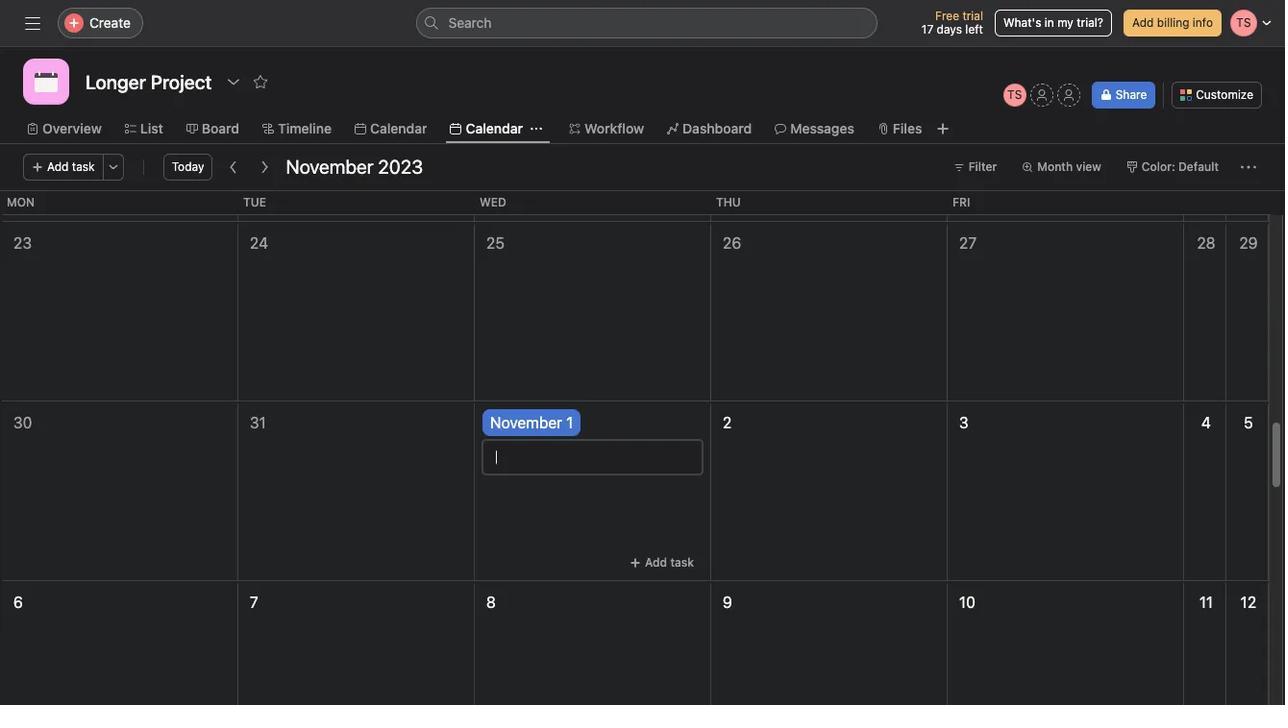 Task type: vqa. For each thing, say whether or not it's contained in the screenshot.
bottommost plan
no



Task type: describe. For each thing, give the bounding box(es) containing it.
create
[[89, 14, 131, 31]]

ts button
[[1004, 84, 1027, 107]]

customize button
[[1173, 82, 1263, 109]]

24
[[250, 235, 268, 252]]

31
[[250, 414, 266, 432]]

25
[[487, 235, 505, 252]]

12
[[1241, 594, 1257, 612]]

mon
[[7, 195, 35, 210]]

5
[[1245, 414, 1254, 432]]

2 calendar from the left
[[466, 120, 523, 137]]

files link
[[878, 118, 923, 139]]

7
[[250, 594, 258, 612]]

3
[[960, 414, 969, 432]]

show options image
[[226, 74, 242, 89]]

free trial 17 days left
[[922, 9, 984, 37]]

trial
[[963, 9, 984, 23]]

next month image
[[257, 160, 273, 175]]

filter
[[969, 160, 998, 174]]

0 horizontal spatial add task
[[47, 160, 95, 174]]

dashboard
[[683, 120, 752, 137]]

share button
[[1092, 82, 1156, 109]]

26
[[723, 235, 742, 252]]

trial?
[[1077, 15, 1104, 30]]

add billing info
[[1133, 15, 1214, 30]]

0 horizontal spatial add task button
[[23, 154, 104, 181]]

2 vertical spatial add
[[645, 556, 668, 570]]

17
[[922, 22, 934, 37]]

messages
[[791, 120, 855, 137]]

add to starred image
[[253, 74, 269, 89]]

overview
[[42, 120, 102, 137]]

calendar image
[[35, 70, 58, 93]]

add inside button
[[1133, 15, 1154, 30]]

color:
[[1142, 160, 1176, 174]]

files
[[893, 120, 923, 137]]

11
[[1200, 594, 1214, 612]]

0 horizontal spatial add
[[47, 160, 69, 174]]

30
[[13, 414, 32, 432]]

color: default button
[[1118, 154, 1228, 181]]

search
[[449, 14, 492, 31]]

month view button
[[1014, 154, 1111, 181]]

thu
[[716, 195, 741, 210]]

board
[[202, 120, 239, 137]]

dashboard link
[[667, 118, 752, 139]]

info
[[1193, 15, 1214, 30]]

my
[[1058, 15, 1074, 30]]

8
[[487, 594, 496, 612]]

1 horizontal spatial add task button
[[621, 550, 703, 577]]



Task type: locate. For each thing, give the bounding box(es) containing it.
1 vertical spatial task
[[671, 556, 694, 570]]

add task button
[[23, 154, 104, 181], [621, 550, 703, 577]]

6
[[13, 594, 23, 612]]

1 calendar from the left
[[370, 120, 427, 137]]

search list box
[[416, 8, 878, 38]]

0 horizontal spatial calendar link
[[355, 118, 427, 139]]

1
[[567, 414, 573, 432]]

1 vertical spatial add task button
[[621, 550, 703, 577]]

default
[[1179, 160, 1219, 174]]

workflow link
[[569, 118, 644, 139]]

ts
[[1008, 88, 1023, 102]]

free
[[936, 9, 960, 23]]

0 vertical spatial add
[[1133, 15, 1154, 30]]

share
[[1116, 88, 1148, 102]]

filter button
[[945, 154, 1006, 181]]

10
[[960, 594, 976, 612]]

create button
[[58, 8, 143, 38]]

tue
[[243, 195, 266, 210]]

1 horizontal spatial add task
[[645, 556, 694, 570]]

board link
[[186, 118, 239, 139]]

overview link
[[27, 118, 102, 139]]

previous month image
[[226, 160, 242, 175]]

calendar
[[370, 120, 427, 137], [466, 120, 523, 137]]

add
[[1133, 15, 1154, 30], [47, 160, 69, 174], [645, 556, 668, 570]]

2 calendar link from the left
[[450, 118, 523, 139]]

calendar link up the 2023
[[355, 118, 427, 139]]

today button
[[163, 154, 213, 181]]

search button
[[416, 8, 878, 38]]

4
[[1202, 414, 1212, 432]]

9
[[723, 594, 733, 612]]

23
[[13, 235, 32, 252]]

add tab image
[[936, 121, 952, 137]]

1 calendar link from the left
[[355, 118, 427, 139]]

messages link
[[775, 118, 855, 139]]

timeline link
[[263, 118, 332, 139]]

left
[[966, 22, 984, 37]]

november for november 1
[[490, 414, 563, 432]]

more actions image
[[107, 162, 119, 173]]

0 vertical spatial november
[[286, 156, 374, 178]]

timeline
[[278, 120, 332, 137]]

month
[[1038, 160, 1073, 174]]

what's
[[1004, 15, 1042, 30]]

billing
[[1158, 15, 1190, 30]]

month view
[[1038, 160, 1102, 174]]

0 vertical spatial add task
[[47, 160, 95, 174]]

1 horizontal spatial calendar link
[[450, 118, 523, 139]]

tab actions image
[[531, 123, 542, 135]]

task
[[72, 160, 95, 174], [671, 556, 694, 570]]

calendar link left tab actions icon
[[450, 118, 523, 139]]

workflow
[[585, 120, 644, 137]]

29
[[1240, 235, 1258, 252]]

27
[[960, 235, 977, 252]]

1 vertical spatial add
[[47, 160, 69, 174]]

wed
[[480, 195, 507, 210]]

list link
[[125, 118, 163, 139]]

2023
[[378, 156, 423, 178]]

1 vertical spatial add task
[[645, 556, 694, 570]]

0 horizontal spatial task
[[72, 160, 95, 174]]

1 vertical spatial november
[[490, 414, 563, 432]]

0 horizontal spatial calendar
[[370, 120, 427, 137]]

fri
[[953, 195, 971, 210]]

2
[[723, 414, 732, 432]]

0 vertical spatial task
[[72, 160, 95, 174]]

2 horizontal spatial add
[[1133, 15, 1154, 30]]

today
[[172, 160, 204, 174]]

november down timeline
[[286, 156, 374, 178]]

1 horizontal spatial november
[[490, 414, 563, 432]]

1 horizontal spatial task
[[671, 556, 694, 570]]

what's in my trial?
[[1004, 15, 1104, 30]]

november
[[286, 156, 374, 178], [490, 414, 563, 432]]

0 horizontal spatial november
[[286, 156, 374, 178]]

color: default
[[1142, 160, 1219, 174]]

november for november 2023
[[286, 156, 374, 178]]

1 horizontal spatial add
[[645, 556, 668, 570]]

0 vertical spatial add task button
[[23, 154, 104, 181]]

calendar up the 2023
[[370, 120, 427, 137]]

add billing info button
[[1124, 10, 1222, 37]]

days
[[937, 22, 963, 37]]

expand sidebar image
[[25, 15, 40, 31]]

calendar left tab actions icon
[[466, 120, 523, 137]]

28
[[1198, 235, 1216, 252]]

1 horizontal spatial calendar
[[466, 120, 523, 137]]

november 2023
[[286, 156, 423, 178]]

november 1
[[490, 414, 573, 432]]

what's in my trial? button
[[995, 10, 1113, 37]]

in
[[1045, 15, 1055, 30]]

view
[[1077, 160, 1102, 174]]

calendar link
[[355, 118, 427, 139], [450, 118, 523, 139]]

list
[[140, 120, 163, 137]]

more actions image
[[1242, 160, 1257, 175]]

add task
[[47, 160, 95, 174], [645, 556, 694, 570]]

None text field
[[81, 64, 217, 99], [496, 449, 690, 466], [81, 64, 217, 99], [496, 449, 690, 466]]

customize
[[1197, 88, 1254, 102]]

november left 1
[[490, 414, 563, 432]]



